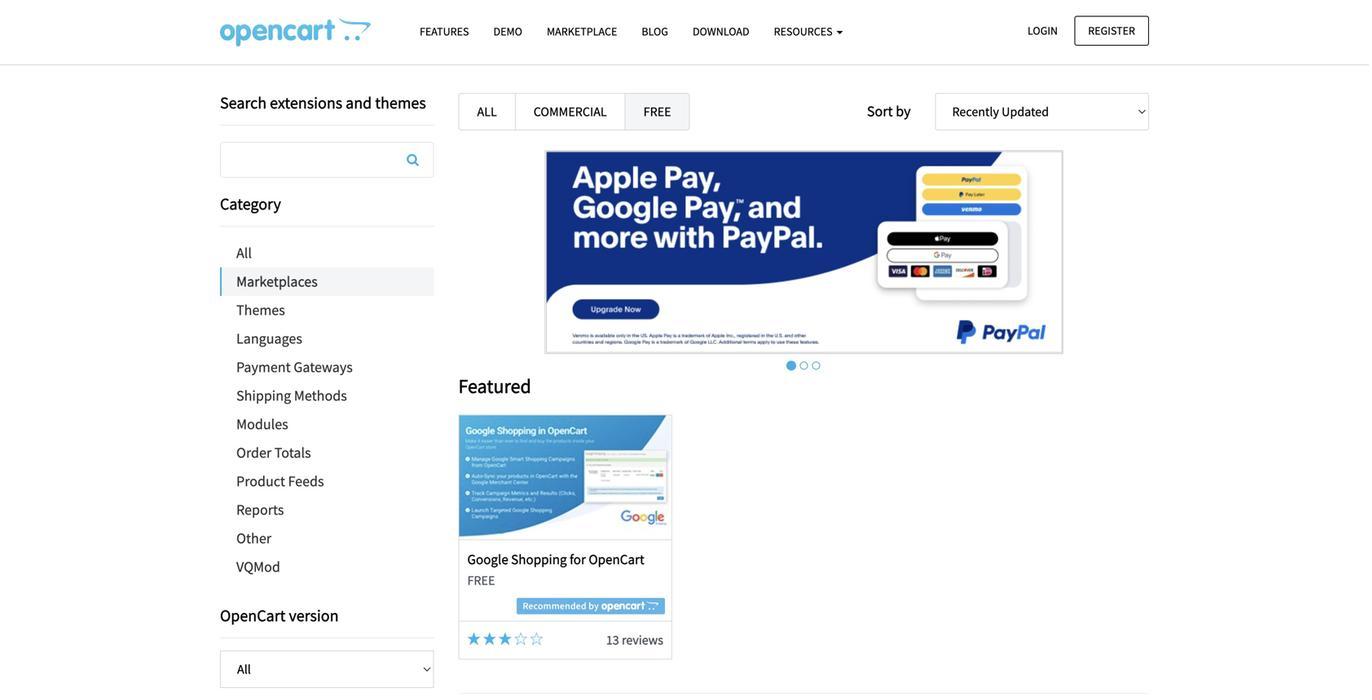 Task type: vqa. For each thing, say whether or not it's contained in the screenshot.
OpenCart - Open Source Shopping Cart Solution image
no



Task type: locate. For each thing, give the bounding box(es) containing it.
resources link
[[762, 17, 856, 46]]

category
[[220, 194, 281, 214]]

shipping
[[236, 386, 291, 405]]

for
[[570, 551, 586, 568]]

methods
[[294, 386, 347, 405]]

1 horizontal spatial star light o image
[[530, 632, 543, 645]]

0 vertical spatial all link
[[459, 93, 516, 130]]

demo link
[[481, 17, 535, 46]]

star light image
[[483, 632, 496, 645], [499, 632, 512, 645]]

payment gateways link
[[220, 353, 434, 382]]

None text field
[[221, 143, 433, 177]]

register
[[1089, 23, 1136, 38]]

2 star light o image from the left
[[530, 632, 543, 645]]

0 vertical spatial all
[[477, 104, 497, 120]]

opencart
[[589, 551, 645, 568], [220, 605, 286, 626]]

opencart down the vqmod on the left
[[220, 605, 286, 626]]

0 horizontal spatial all link
[[220, 239, 434, 267]]

all
[[477, 104, 497, 120], [236, 244, 252, 262]]

blog
[[642, 24, 669, 39]]

1 star light o image from the left
[[515, 632, 528, 645]]

0 horizontal spatial all
[[236, 244, 252, 262]]

order totals link
[[220, 439, 434, 467]]

1 horizontal spatial opencart
[[589, 551, 645, 568]]

download link
[[681, 17, 762, 46]]

version
[[289, 605, 339, 626]]

13 reviews
[[606, 632, 664, 648]]

sort
[[867, 102, 893, 120]]

1 vertical spatial all
[[236, 244, 252, 262]]

register link
[[1075, 16, 1150, 46]]

paypal payment gateway image
[[544, 150, 1064, 354]]

opencart - marketplace image
[[220, 17, 371, 46]]

opencart right for
[[589, 551, 645, 568]]

0 vertical spatial opencart
[[589, 551, 645, 568]]

login link
[[1014, 16, 1072, 46]]

shopping
[[511, 551, 567, 568]]

google
[[468, 551, 509, 568]]

all link
[[459, 93, 516, 130], [220, 239, 434, 267]]

and
[[346, 93, 372, 113]]

star light o image
[[515, 632, 528, 645], [530, 632, 543, 645]]

marketplace link
[[535, 17, 630, 46]]

modules link
[[220, 410, 434, 439]]

1 horizontal spatial star light image
[[499, 632, 512, 645]]

1 horizontal spatial all
[[477, 104, 497, 120]]

vqmod link
[[220, 553, 434, 581]]

all for marketplaces
[[236, 244, 252, 262]]

payment gateways
[[236, 358, 353, 376]]

0 horizontal spatial opencart
[[220, 605, 286, 626]]

0 horizontal spatial star light o image
[[515, 632, 528, 645]]

free
[[644, 104, 671, 120]]

1 horizontal spatial all link
[[459, 93, 516, 130]]

marketplaces link
[[222, 267, 434, 296]]

login
[[1028, 23, 1058, 38]]

13
[[606, 632, 619, 648]]

0 horizontal spatial star light image
[[483, 632, 496, 645]]

languages
[[236, 329, 302, 348]]

1 vertical spatial all link
[[220, 239, 434, 267]]

modules
[[236, 415, 288, 433]]



Task type: describe. For each thing, give the bounding box(es) containing it.
gateways
[[294, 358, 353, 376]]

themes
[[236, 301, 285, 319]]

order
[[236, 444, 272, 462]]

shipping methods link
[[220, 382, 434, 410]]

google shopping for opencart free
[[468, 551, 645, 589]]

order totals
[[236, 444, 311, 462]]

opencart inside google shopping for opencart free
[[589, 551, 645, 568]]

commercial link
[[515, 93, 626, 130]]

other
[[236, 529, 272, 547]]

all for commercial
[[477, 104, 497, 120]]

reports link
[[220, 496, 434, 524]]

features link
[[408, 17, 481, 46]]

product feeds link
[[220, 467, 434, 496]]

sort by
[[867, 102, 911, 120]]

2 star light image from the left
[[499, 632, 512, 645]]

blog link
[[630, 17, 681, 46]]

totals
[[275, 444, 311, 462]]

opencart version
[[220, 605, 339, 626]]

all link for commercial
[[459, 93, 516, 130]]

free
[[468, 572, 495, 589]]

reports
[[236, 501, 284, 519]]

featured
[[459, 374, 531, 398]]

search image
[[407, 153, 419, 166]]

1 vertical spatial opencart
[[220, 605, 286, 626]]

by
[[896, 102, 911, 120]]

product feeds
[[236, 472, 324, 490]]

commercial
[[534, 104, 607, 120]]

marketplaces
[[236, 272, 318, 291]]

google shopping for opencart image
[[460, 415, 672, 539]]

languages link
[[220, 324, 434, 353]]

product
[[236, 472, 285, 490]]

extensions
[[270, 93, 343, 113]]

google shopping for opencart link
[[468, 551, 645, 568]]

search
[[220, 93, 267, 113]]

features
[[420, 24, 469, 39]]

vqmod
[[236, 558, 280, 576]]

free link
[[625, 93, 690, 130]]

download
[[693, 24, 750, 39]]

payment
[[236, 358, 291, 376]]

other link
[[220, 524, 434, 553]]

1 star light image from the left
[[483, 632, 496, 645]]

reviews
[[622, 632, 664, 648]]

feeds
[[288, 472, 324, 490]]

star light image
[[468, 632, 481, 645]]

demo
[[494, 24, 523, 39]]

resources
[[774, 24, 835, 39]]

shipping methods
[[236, 386, 347, 405]]

themes link
[[220, 296, 434, 324]]

themes
[[375, 93, 426, 113]]

marketplace
[[547, 24, 617, 39]]

search extensions and themes
[[220, 93, 426, 113]]

all link for marketplaces
[[220, 239, 434, 267]]



